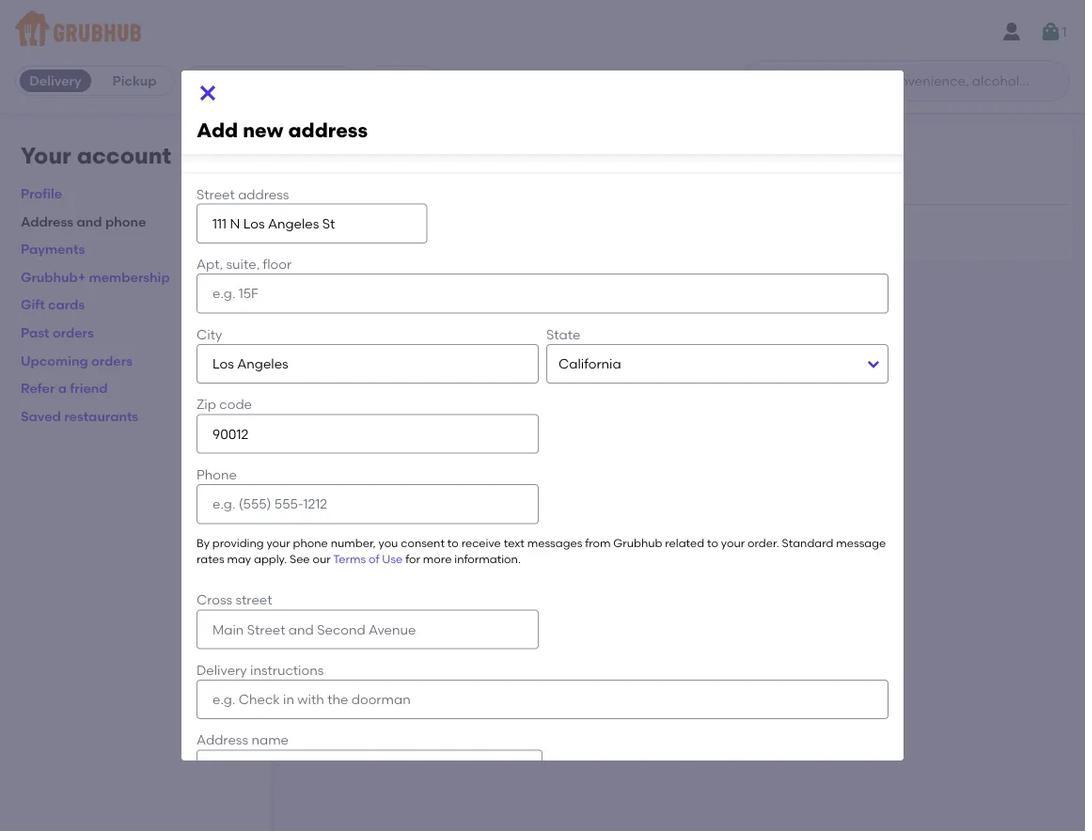 Task type: locate. For each thing, give the bounding box(es) containing it.
+ add a new address
[[298, 225, 433, 241]]

to right related
[[708, 537, 719, 550]]

svg image inside now button
[[375, 72, 394, 90]]

1 horizontal spatial delivery
[[197, 663, 247, 679]]

by
[[197, 537, 210, 550]]

orders up upcoming orders
[[53, 325, 94, 341]]

address and phone link
[[21, 213, 146, 229]]

svg image inside 111 n los angeles st button
[[195, 72, 214, 90]]

addresses.
[[463, 175, 531, 191]]

1 horizontal spatial address
[[197, 733, 248, 749]]

new
[[243, 118, 284, 142], [351, 225, 378, 241]]

111 n los angeles st
[[217, 73, 343, 89]]

cards
[[48, 297, 85, 313]]

by providing your phone number, you consent to receive text messages from grubhub related to your order. standard message rates may apply. see our
[[197, 537, 887, 567]]

have
[[360, 175, 391, 191]]

Apt, suite, floor text field
[[197, 274, 889, 314]]

2 vertical spatial address
[[381, 225, 433, 241]]

street address
[[197, 186, 289, 202]]

messages
[[528, 537, 583, 550]]

phone up see
[[293, 537, 328, 550]]

svg image
[[1040, 21, 1063, 43]]

address
[[288, 118, 368, 142], [238, 186, 289, 202], [381, 225, 433, 241]]

street
[[197, 186, 235, 202]]

grubhub+ membership link
[[21, 269, 170, 285]]

address for address name
[[197, 733, 248, 749]]

code
[[220, 397, 252, 413]]

more
[[423, 553, 452, 567]]

111
[[217, 73, 233, 89]]

svg image
[[195, 72, 214, 90], [375, 72, 394, 90], [756, 72, 775, 90], [197, 82, 219, 104]]

0 vertical spatial phone
[[105, 213, 146, 229]]

delivery inside button
[[29, 73, 82, 89]]

add
[[197, 118, 238, 142], [309, 225, 336, 241]]

use
[[382, 553, 403, 567]]

1 horizontal spatial your
[[721, 537, 745, 550]]

gift cards link
[[21, 297, 85, 313]]

City text field
[[197, 344, 539, 384]]

1 horizontal spatial to
[[708, 537, 719, 550]]

cross street
[[197, 592, 272, 608]]

new down los
[[243, 118, 284, 142]]

street
[[236, 592, 272, 608]]

upcoming orders
[[21, 353, 133, 369]]

address left name
[[197, 733, 248, 749]]

address down st in the left of the page
[[288, 118, 368, 142]]

1 vertical spatial address
[[197, 733, 248, 749]]

your up apply.
[[267, 537, 290, 550]]

1 vertical spatial phone
[[293, 537, 328, 550]]

for
[[406, 553, 421, 567]]

friend
[[70, 380, 108, 396]]

addresses
[[298, 135, 376, 153]]

you
[[379, 537, 398, 550]]

Phone telephone field
[[197, 485, 539, 524]]

0 horizontal spatial address
[[21, 213, 74, 229]]

1 vertical spatial address
[[238, 186, 289, 202]]

1 vertical spatial add
[[309, 225, 336, 241]]

new down have
[[351, 225, 378, 241]]

standard
[[782, 537, 834, 550]]

a right 'refer'
[[58, 380, 67, 396]]

terms of use for more information.
[[333, 553, 521, 567]]

0 horizontal spatial delivery
[[29, 73, 82, 89]]

your left order.
[[721, 537, 745, 550]]

address for address and phone
[[21, 213, 74, 229]]

you
[[298, 175, 321, 191]]

angeles
[[275, 73, 327, 89]]

1 vertical spatial delivery
[[197, 663, 247, 679]]

a right the +
[[339, 225, 348, 241]]

0 vertical spatial delivery
[[29, 73, 82, 89]]

and
[[77, 213, 102, 229]]

0 horizontal spatial your
[[267, 537, 290, 550]]

to
[[448, 537, 459, 550], [708, 537, 719, 550]]

1 horizontal spatial a
[[339, 225, 348, 241]]

add down 111 on the left
[[197, 118, 238, 142]]

orders
[[53, 325, 94, 341], [91, 353, 133, 369]]

add new address
[[197, 118, 368, 142]]

1 vertical spatial orders
[[91, 353, 133, 369]]

phone right and
[[105, 213, 146, 229]]

Delivery instructions text field
[[197, 680, 889, 720]]

account
[[77, 142, 171, 169]]

delivery left instructions
[[197, 663, 247, 679]]

delivery for delivery
[[29, 73, 82, 89]]

orders up friend
[[91, 353, 133, 369]]

your
[[267, 537, 290, 550], [721, 537, 745, 550]]

0 vertical spatial new
[[243, 118, 284, 142]]

1 vertical spatial a
[[58, 380, 67, 396]]

address and phone
[[21, 213, 146, 229]]

1 your from the left
[[267, 537, 290, 550]]

delivery up your
[[29, 73, 82, 89]]

0 vertical spatial address
[[21, 213, 74, 229]]

0 horizontal spatial add
[[197, 118, 238, 142]]

any
[[395, 175, 418, 191]]

phone
[[105, 213, 146, 229], [293, 537, 328, 550]]

address left "you"
[[238, 186, 289, 202]]

1 horizontal spatial phone
[[293, 537, 328, 550]]

1 horizontal spatial add
[[309, 225, 336, 241]]

from
[[585, 537, 611, 550]]

address down profile
[[21, 213, 74, 229]]

grubhub
[[614, 537, 663, 550]]

address
[[21, 213, 74, 229], [197, 733, 248, 749]]

0 horizontal spatial to
[[448, 537, 459, 550]]

message
[[837, 537, 887, 550]]

a
[[339, 225, 348, 241], [58, 380, 67, 396]]

0 vertical spatial orders
[[53, 325, 94, 341]]

your account
[[21, 142, 171, 169]]

number,
[[331, 537, 376, 550]]

add right the +
[[309, 225, 336, 241]]

0 vertical spatial a
[[339, 225, 348, 241]]

orders for upcoming orders
[[91, 353, 133, 369]]

address down any at the left
[[381, 225, 433, 241]]

0 horizontal spatial a
[[58, 380, 67, 396]]

0 horizontal spatial phone
[[105, 213, 146, 229]]

0 horizontal spatial new
[[243, 118, 284, 142]]

saved restaurants link
[[21, 408, 139, 424]]

receive
[[462, 537, 501, 550]]

1 horizontal spatial new
[[351, 225, 378, 241]]

2 your from the left
[[721, 537, 745, 550]]

to up more
[[448, 537, 459, 550]]

1 vertical spatial new
[[351, 225, 378, 241]]

past orders link
[[21, 325, 94, 341]]

refer
[[21, 380, 55, 396]]



Task type: vqa. For each thing, say whether or not it's contained in the screenshot.
leftmost svg icon
yes



Task type: describe. For each thing, give the bounding box(es) containing it.
gift cards
[[21, 297, 85, 313]]

instructions
[[250, 663, 324, 679]]

new inside button
[[351, 225, 378, 241]]

state
[[547, 326, 581, 342]]

terms of use link
[[333, 553, 403, 567]]

membership
[[89, 269, 170, 285]]

saved restaurants
[[21, 408, 139, 424]]

your
[[21, 142, 71, 169]]

Street address text field
[[197, 204, 427, 244]]

saved
[[21, 408, 61, 424]]

upcoming
[[21, 353, 88, 369]]

gift
[[21, 297, 45, 313]]

2 to from the left
[[708, 537, 719, 550]]

cross
[[197, 592, 233, 608]]

restaurants
[[64, 408, 139, 424]]

address inside button
[[381, 225, 433, 241]]

phone
[[197, 467, 237, 483]]

suite,
[[226, 256, 260, 272]]

past orders
[[21, 325, 94, 341]]

grubhub+
[[21, 269, 86, 285]]

+
[[298, 225, 306, 241]]

related
[[665, 537, 705, 550]]

you don't have any saved addresses.
[[298, 175, 531, 191]]

order.
[[748, 537, 780, 550]]

0 vertical spatial add
[[197, 118, 238, 142]]

st
[[330, 73, 343, 89]]

pickup button
[[95, 66, 174, 96]]

orders for past orders
[[53, 325, 94, 341]]

see
[[290, 553, 310, 567]]

delivery button
[[16, 66, 95, 96]]

pickup
[[112, 73, 157, 89]]

zip
[[197, 397, 216, 413]]

floor
[[263, 256, 292, 272]]

add inside button
[[309, 225, 336, 241]]

consent
[[401, 537, 445, 550]]

may
[[227, 553, 251, 567]]

information.
[[455, 553, 521, 567]]

main navigation navigation
[[0, 0, 1086, 113]]

refer a friend
[[21, 380, 108, 396]]

delivery instructions
[[197, 663, 324, 679]]

past
[[21, 325, 49, 341]]

address name
[[197, 733, 289, 749]]

profile
[[21, 186, 62, 202]]

profile link
[[21, 186, 62, 202]]

1 button
[[1040, 15, 1067, 49]]

city
[[197, 326, 222, 342]]

1 to from the left
[[448, 537, 459, 550]]

our
[[313, 553, 331, 567]]

111 n los angeles st button
[[183, 66, 363, 96]]

delivery for delivery instructions
[[197, 663, 247, 679]]

now button
[[363, 66, 447, 96]]

refer a friend link
[[21, 380, 108, 396]]

text
[[504, 537, 525, 550]]

grubhub+ membership
[[21, 269, 170, 285]]

rates
[[197, 553, 224, 567]]

upcoming orders link
[[21, 353, 133, 369]]

a inside button
[[339, 225, 348, 241]]

of
[[369, 553, 380, 567]]

now
[[398, 73, 427, 89]]

name
[[252, 733, 289, 749]]

+ add a new address button
[[298, 216, 433, 250]]

terms
[[333, 553, 366, 567]]

apt, suite, floor
[[197, 256, 292, 272]]

providing
[[213, 537, 264, 550]]

apt,
[[197, 256, 223, 272]]

apply.
[[254, 553, 287, 567]]

0 vertical spatial address
[[288, 118, 368, 142]]

Cross street text field
[[197, 610, 539, 650]]

saved
[[421, 175, 459, 191]]

zip code
[[197, 397, 252, 413]]

payments
[[21, 241, 85, 257]]

n
[[236, 73, 246, 89]]

los
[[250, 73, 272, 89]]

Zip code telephone field
[[197, 414, 539, 454]]

payments link
[[21, 241, 85, 257]]

phone inside by providing your phone number, you consent to receive text messages from grubhub related to your order. standard message rates may apply. see our
[[293, 537, 328, 550]]

1
[[1063, 24, 1067, 40]]



